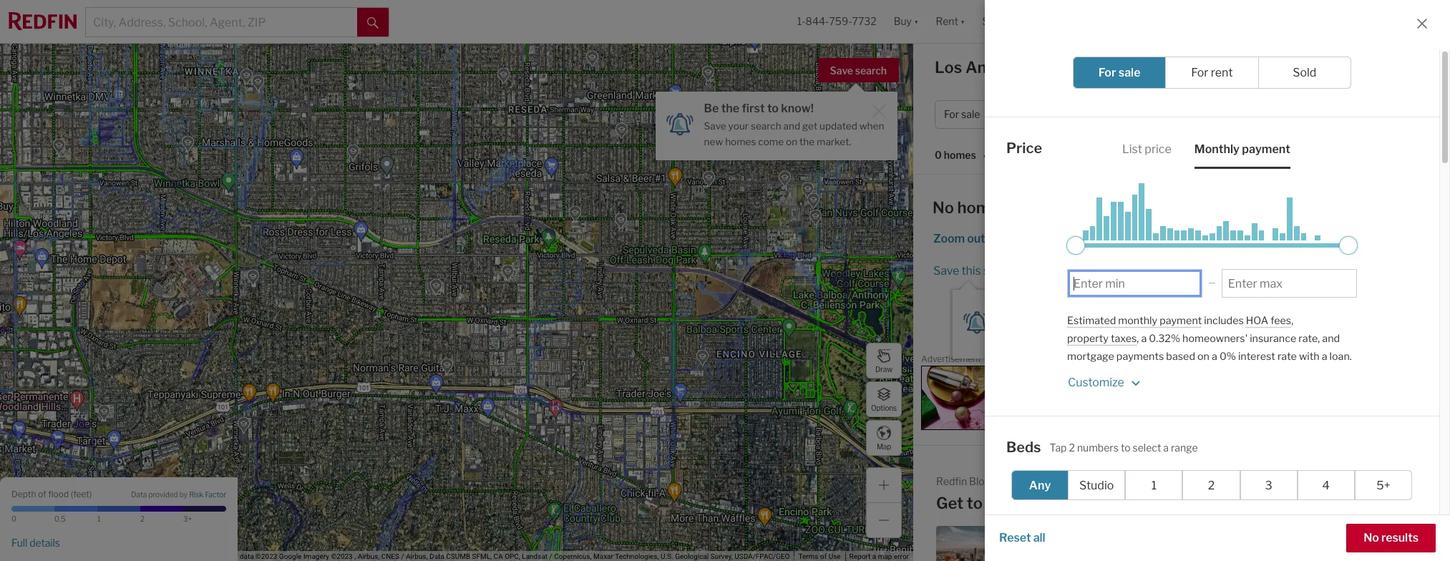 Task type: describe. For each thing, give the bounding box(es) containing it.
1 horizontal spatial /
[[549, 553, 552, 561]]

sold
[[1293, 66, 1317, 79]]

search down see
[[984, 264, 1019, 278]]

0 horizontal spatial ca
[[494, 553, 503, 561]]

report for report a map error
[[849, 553, 871, 561]]

sale inside button
[[961, 108, 980, 121]]

save your search and get updated when new homes come on the market. for be the first to know! dialog at the top of the page
[[704, 120, 884, 147]]

beds for beds
[[1006, 438, 1041, 456]]

option group containing any
[[1011, 470, 1412, 500]]

know
[[986, 494, 1027, 513]]

no homes in this area
[[933, 198, 1092, 217]]

map for map data ©2023 google  imagery ©2023 , airbus, cnes / airbus, data csumb sfml, ca opc, landsat / copernicus, maxar technologies, u.s. geological survey, usda/fpac/geo
[[224, 553, 238, 561]]

california
[[1141, 313, 1192, 326]]

estimated
[[1067, 314, 1116, 327]]

1 vertical spatial updated
[[1056, 263, 1101, 277]]

homeowners'
[[1183, 332, 1248, 345]]

interest
[[1238, 350, 1275, 363]]

option group containing for sale
[[1073, 57, 1351, 89]]

blog
[[969, 475, 991, 487]]

advertisement
[[921, 354, 981, 364]]

ad
[[1434, 356, 1442, 364]]

come for be the first to know! dialog at the top of the page
[[758, 136, 784, 147]]

sort
[[994, 149, 1015, 161]]

full
[[11, 537, 27, 549]]

for inside "for sale" button
[[944, 108, 959, 121]]

1 vertical spatial this
[[962, 264, 981, 278]]

csumb
[[446, 553, 470, 561]]

los angeles link
[[1206, 313, 1272, 326]]

market insights link
[[1271, 47, 1356, 78]]

recommended
[[1019, 149, 1092, 161]]

customize
[[1068, 375, 1124, 389]]

0 horizontal spatial /
[[401, 553, 404, 561]]

search inside button
[[855, 64, 887, 77]]

the inside 13 top apartment buildings in the hollywoo
[[1295, 549, 1309, 559]]

0 for %
[[1220, 350, 1227, 363]]

0 horizontal spatial data
[[131, 491, 147, 499]]

a right with
[[1322, 350, 1327, 363]]

2 airbus, from the left
[[406, 553, 428, 561]]

estimated monthly payment includes hoa fees , property taxes , a 0.32
[[1067, 314, 1294, 345]]

a inside % homeowners' insurance rate, and mortgage payments based on a
[[1212, 350, 1218, 363]]

0.32
[[1149, 332, 1171, 345]]

1 vertical spatial data
[[430, 553, 444, 561]]

payments
[[1117, 350, 1164, 363]]

3 checkbox
[[1240, 470, 1298, 500]]

1 checkbox
[[1125, 470, 1183, 500]]

out
[[967, 232, 985, 246]]

rent
[[1211, 66, 1233, 79]]

0 horizontal spatial 0
[[11, 515, 16, 523]]

copernicus,
[[554, 553, 592, 561]]

know!
[[781, 102, 814, 115]]

2 horizontal spatial new
[[1135, 263, 1157, 277]]

market. for the save your search and get updated when new homes come on the market. dialog
[[1114, 334, 1149, 346]]

5+ checkbox
[[1355, 470, 1412, 500]]

homes.
[[1054, 232, 1093, 246]]

13 top apartment buildings in the hollywoo link
[[1182, 526, 1410, 561]]

search inside dialog
[[1048, 319, 1079, 330]]

1-
[[797, 15, 806, 27]]

report ad
[[1411, 356, 1442, 364]]

payment inside the 'estimated monthly payment includes hoa fees , property taxes , a 0.32'
[[1160, 314, 1202, 327]]

homes inside be the first to know! dialog
[[725, 136, 756, 147]]

1 vertical spatial 1
[[97, 515, 101, 523]]

and for the save your search and get updated when new homes come on the market. dialog
[[1081, 319, 1098, 330]]

zoom out to see more homes.
[[933, 232, 1093, 246]]

, for map data ©2023 google  imagery ©2023 , airbus, cnes / airbus, data csumb sfml, ca opc, landsat / copernicus, maxar technologies, u.s. geological survey, usda/fpac/geo
[[354, 553, 356, 561]]

market
[[1271, 62, 1311, 76]]

come for the save your search and get updated when new homes come on the market. dialog
[[1056, 334, 1081, 346]]

to down the blog
[[967, 494, 983, 513]]

range
[[1171, 441, 1198, 454]]

landsat
[[522, 553, 548, 561]]

more inside read more link
[[1387, 476, 1416, 490]]

maximum price slider
[[1339, 236, 1358, 254]]

list price element
[[1122, 130, 1172, 169]]

2 inside option
[[1208, 479, 1215, 492]]

no results button
[[1347, 524, 1436, 553]]

error
[[894, 553, 909, 561]]

updated for be the first to know! dialog at the top of the page
[[820, 120, 857, 132]]

for sale button
[[935, 100, 1007, 129]]

recommended button
[[1017, 148, 1103, 162]]

on inside % homeowners' insurance rate, and mortgage payments based on a
[[1198, 350, 1210, 363]]

top
[[1297, 536, 1314, 547]]

0 for homes
[[935, 149, 942, 161]]

price inside button
[[1023, 108, 1047, 121]]

geological
[[675, 553, 709, 561]]

3+
[[183, 515, 192, 523]]

terms of use
[[798, 553, 841, 561]]

1 vertical spatial %
[[1227, 350, 1236, 363]]

1 inside option
[[1151, 479, 1157, 492]]

depth of flood ( feet )
[[11, 489, 92, 499]]

to left see
[[989, 232, 1000, 246]]

submit search image
[[367, 17, 379, 28]]

opc,
[[505, 553, 520, 561]]

in inside discover 14 koreatown apartment buildings in lo
[[1132, 555, 1140, 561]]

be
[[704, 102, 719, 115]]

of for terms
[[820, 553, 827, 561]]

save down zoom
[[933, 264, 959, 278]]

and inside % homeowners' insurance rate, and mortgage payments based on a
[[1322, 332, 1340, 345]]

risk factor link
[[189, 491, 226, 500]]

a left range
[[1163, 441, 1169, 454]]

save this search
[[933, 264, 1019, 278]]

1 vertical spatial price
[[1006, 140, 1042, 157]]

get for be the first to know! dialog at the top of the page
[[802, 120, 818, 132]]

a left the "map"
[[872, 553, 876, 561]]

1 horizontal spatial ,
[[1137, 332, 1139, 345]]

homes left hit
[[1160, 263, 1196, 277]]

home type button
[[1080, 100, 1168, 129]]

0 horizontal spatial angeles,
[[966, 58, 1031, 77]]

home
[[1089, 108, 1117, 121]]

beds / baths button
[[1174, 100, 1270, 129]]

provided
[[148, 491, 178, 499]]

)
[[89, 489, 92, 499]]

fees
[[1271, 314, 1291, 327]]

14
[[1079, 542, 1090, 553]]

Studio checkbox
[[1068, 470, 1125, 500]]

survey,
[[711, 553, 733, 561]]

by
[[179, 491, 188, 499]]

apartment inside discover 14 koreatown apartment buildings in lo
[[1039, 555, 1088, 561]]

7732
[[852, 15, 877, 27]]

zoom out button
[[933, 232, 986, 246]]

1-844-759-7732 link
[[797, 15, 877, 27]]

market. for be the first to know! dialog at the top of the page
[[817, 136, 851, 147]]

1 horizontal spatial this
[[1028, 198, 1056, 217]]

taxes
[[1111, 332, 1137, 345]]

beds for beds / baths
[[1183, 108, 1207, 121]]

a inside the 'estimated monthly payment includes hoa fees , property taxes , a 0.32'
[[1141, 332, 1147, 345]]

all filters button
[[1275, 100, 1357, 129]]

the right "be"
[[721, 102, 740, 115]]

options button
[[866, 382, 902, 417]]

2 horizontal spatial ca
[[1129, 494, 1152, 513]]

/ inside button
[[1209, 108, 1212, 121]]

for rent
[[1191, 66, 1233, 79]]

(
[[71, 489, 73, 499]]

no for no homes in this area
[[933, 198, 954, 217]]

data
[[240, 553, 254, 561]]

1 horizontal spatial get
[[1036, 263, 1054, 277]]

baths inside beds / baths button
[[1215, 108, 1242, 121]]

1 horizontal spatial angeles,
[[1061, 494, 1126, 513]]

select
[[1133, 441, 1161, 454]]

full details
[[11, 537, 60, 549]]

Enter max text field
[[1228, 277, 1351, 290]]

updated for the save your search and get updated when new homes come on the market. dialog
[[1117, 319, 1155, 330]]

terms of use link
[[798, 553, 841, 561]]

home type
[[1089, 108, 1141, 121]]

price button
[[1013, 100, 1074, 129]]

report for report ad
[[1411, 356, 1432, 364]]

redfin link
[[1092, 313, 1127, 326]]

google
[[279, 553, 302, 561]]

redfin for redfin
[[1092, 313, 1127, 326]]

:
[[1015, 149, 1017, 161]]

tap 2 numbers to select a range
[[1050, 441, 1198, 454]]

list price
[[1122, 142, 1172, 156]]

use
[[829, 553, 841, 561]]

read more
[[1357, 476, 1416, 490]]

1 horizontal spatial los
[[1030, 494, 1058, 513]]



Task type: locate. For each thing, give the bounding box(es) containing it.
1 vertical spatial save your search and get updated when new homes come on the market.
[[1001, 319, 1182, 346]]

1 vertical spatial sale
[[961, 108, 980, 121]]

angeles
[[1228, 313, 1272, 326]]

for inside 'for rent' checkbox
[[1191, 66, 1209, 79]]

apartment right the top
[[1315, 536, 1364, 547]]

save inside dialog
[[1001, 319, 1024, 330]]

0 horizontal spatial 1
[[97, 515, 101, 523]]

ad region
[[921, 365, 1442, 430]]

/ up monthly
[[1209, 108, 1212, 121]]

filters
[[1316, 108, 1343, 121]]

1 horizontal spatial of
[[820, 553, 827, 561]]

and inside dialog
[[1081, 319, 1098, 330]]

come inside dialog
[[1056, 334, 1081, 346]]

los
[[935, 58, 962, 77], [1206, 313, 1226, 326], [1030, 494, 1058, 513]]

% down homeowners'
[[1227, 350, 1236, 363]]

save down "be"
[[704, 120, 726, 132]]

©2023
[[256, 553, 277, 561], [331, 553, 353, 561]]

, for estimated monthly payment includes hoa fees , property taxes , a 0.32
[[1291, 314, 1294, 327]]

any
[[1029, 479, 1051, 492]]

new inside be the first to know! dialog
[[704, 136, 723, 147]]

2 down data provided by risk factor
[[140, 515, 145, 523]]

beds inside button
[[1183, 108, 1207, 121]]

with
[[1299, 350, 1320, 363]]

buildings inside 13 top apartment buildings in the hollywoo
[[1365, 536, 1406, 547]]

0 horizontal spatial in
[[1011, 198, 1025, 217]]

0 horizontal spatial and
[[783, 120, 800, 132]]

for
[[1099, 66, 1116, 79], [1191, 66, 1209, 79], [944, 108, 959, 121]]

0 up full
[[11, 515, 16, 523]]

on inside be the first to know! dialog
[[786, 136, 797, 147]]

get inside be the first to know! dialog
[[802, 120, 818, 132]]

0 % interest rate with a loan.
[[1220, 350, 1352, 363]]

payment inside monthly payment element
[[1242, 142, 1291, 156]]

0 horizontal spatial no
[[933, 198, 954, 217]]

tap
[[1050, 441, 1067, 454]]

los angeles
[[1206, 313, 1272, 326]]

For rent checkbox
[[1166, 57, 1259, 89]]

0 homes • sort : recommended
[[935, 149, 1092, 162]]

get down "zoom out to see more homes."
[[1036, 263, 1054, 277]]

the down redfin link
[[1097, 334, 1112, 346]]

updated down minimum price slider
[[1056, 263, 1101, 277]]

1 horizontal spatial come
[[1056, 334, 1081, 346]]

Sold checkbox
[[1258, 57, 1351, 89]]

when for the save your search and get updated when new homes come on the market. dialog
[[1157, 319, 1182, 330]]

1 vertical spatial more
[[1387, 476, 1416, 490]]

save down 'save this search'
[[1001, 319, 1024, 330]]

when up "0.32"
[[1157, 319, 1182, 330]]

0 vertical spatial price
[[1023, 108, 1047, 121]]

save your search and get updated when new homes come on the market. for the save your search and get updated when new homes come on the market. dialog
[[1001, 319, 1182, 346]]

1 ©2023 from the left
[[256, 553, 277, 561]]

save your search and get updated when new homes come on the market. inside be the first to know! dialog
[[704, 120, 884, 147]]

google image
[[4, 543, 51, 561]]

read
[[1357, 476, 1385, 490]]

% inside % homeowners' insurance rate, and mortgage payments based on a
[[1171, 332, 1180, 345]]

0 horizontal spatial redfin
[[936, 475, 967, 487]]

2 checkbox
[[1183, 470, 1240, 500]]

search up property
[[1048, 319, 1079, 330]]

1 vertical spatial baths
[[1006, 529, 1047, 546]]

homes
[[1060, 58, 1113, 77]]

1 vertical spatial ca
[[1129, 494, 1152, 513]]

0 horizontal spatial sale
[[961, 108, 980, 121]]

1 vertical spatial when
[[1103, 263, 1132, 277]]

los up "for sale" button
[[935, 58, 962, 77]]

beds left tap
[[1006, 438, 1041, 456]]

and for be the first to know! dialog at the top of the page
[[783, 120, 800, 132]]

new for be the first to know! dialog at the top of the page
[[704, 136, 723, 147]]

new for the save your search and get updated when new homes come on the market. dialog
[[1001, 334, 1021, 346]]

1 vertical spatial 2
[[1208, 479, 1215, 492]]

save your search and get updated when new homes come on the market. inside dialog
[[1001, 319, 1182, 346]]

maxar
[[593, 553, 613, 561]]

market.
[[817, 136, 851, 147], [1235, 263, 1276, 277], [1114, 334, 1149, 346]]

and
[[783, 120, 800, 132], [1081, 319, 1098, 330], [1322, 332, 1340, 345]]

zoom
[[933, 232, 965, 246]]

save inside be the first to know! dialog
[[704, 120, 726, 132]]

angeles, up "for sale" button
[[966, 58, 1031, 77]]

©2023 right data at the bottom of page
[[256, 553, 277, 561]]

1 horizontal spatial ©2023
[[331, 553, 353, 561]]

updated
[[820, 120, 857, 132], [1056, 263, 1101, 277], [1117, 319, 1155, 330]]

1 vertical spatial beds
[[1006, 438, 1041, 456]]

u.s.
[[661, 553, 673, 561]]

1 airbus, from the left
[[358, 553, 380, 561]]

data left the provided
[[131, 491, 147, 499]]

monthly payment element
[[1195, 130, 1291, 169]]

search
[[855, 64, 887, 77], [751, 120, 781, 132], [984, 264, 1019, 278], [1048, 319, 1079, 330]]

0 vertical spatial ,
[[1291, 314, 1294, 327]]

this down out
[[962, 264, 981, 278]]

studio
[[1080, 479, 1114, 492]]

Enter min text field
[[1074, 277, 1196, 290]]

updated inside dialog
[[1117, 319, 1155, 330]]

to
[[767, 102, 779, 115], [989, 232, 1000, 246], [1022, 263, 1033, 277], [1121, 441, 1131, 454], [967, 494, 983, 513]]

2 horizontal spatial 0
[[1220, 350, 1227, 363]]

price
[[1023, 108, 1047, 121], [1006, 140, 1042, 157]]

map region
[[0, 0, 1024, 561]]

map left data at the bottom of page
[[224, 553, 238, 561]]

0 vertical spatial payment
[[1242, 142, 1291, 156]]

for sale inside option
[[1099, 66, 1141, 79]]

all filters
[[1302, 108, 1343, 121]]

1 horizontal spatial new
[[1001, 334, 1021, 346]]

come inside be the first to know! dialog
[[758, 136, 784, 147]]

save your search and get updated when new homes come on the market. dialog
[[953, 281, 1195, 358]]

0 horizontal spatial map
[[224, 553, 238, 561]]

of for depth
[[38, 489, 46, 499]]

airbus, right cnes on the left bottom
[[406, 553, 428, 561]]

2 vertical spatial los
[[1030, 494, 1058, 513]]

options
[[871, 403, 897, 412]]

baths
[[1215, 108, 1242, 121], [1006, 529, 1047, 546]]

2 vertical spatial updated
[[1117, 319, 1155, 330]]

apartment inside 13 top apartment buildings in the hollywoo
[[1315, 536, 1364, 547]]

beds up monthly
[[1183, 108, 1207, 121]]

all
[[1033, 531, 1046, 545]]

the up —
[[1215, 263, 1233, 277]]

report a map error link
[[849, 553, 909, 561]]

ca
[[1034, 58, 1057, 77], [1129, 494, 1152, 513], [494, 553, 503, 561]]

—
[[1208, 277, 1216, 288]]

homes
[[725, 136, 756, 147], [944, 149, 976, 161], [957, 198, 1008, 217], [1160, 263, 1196, 277], [1023, 334, 1054, 346]]

sale
[[1142, 58, 1174, 77]]

in down koreatown
[[1132, 555, 1140, 561]]

for for 'for rent' checkbox
[[1191, 66, 1209, 79]]

data
[[131, 491, 147, 499], [430, 553, 444, 561]]

angeles,
[[966, 58, 1031, 77], [1061, 494, 1126, 513]]

a
[[1141, 332, 1147, 345], [1212, 350, 1218, 363], [1322, 350, 1327, 363], [1163, 441, 1169, 454], [872, 553, 876, 561]]

% up based
[[1171, 332, 1180, 345]]

get inside the save your search and get updated when new homes come on the market. dialog
[[1100, 319, 1115, 330]]

based
[[1166, 350, 1195, 363]]

of
[[38, 489, 46, 499], [820, 553, 827, 561]]

monthly
[[1195, 142, 1240, 156]]

new inside the save your search and get updated when new homes come on the market. dialog
[[1001, 334, 1021, 346]]

updated up taxes
[[1117, 319, 1155, 330]]

0 vertical spatial come
[[758, 136, 784, 147]]

numbers
[[1077, 441, 1119, 454]]

2 vertical spatial and
[[1322, 332, 1340, 345]]

see
[[1002, 232, 1021, 246]]

save your search and get updated when new homes come on the market. down know!
[[704, 120, 884, 147]]

0 horizontal spatial ,
[[354, 553, 356, 561]]

when inside be the first to know! dialog
[[860, 120, 884, 132]]

2 vertical spatial get
[[1100, 319, 1115, 330]]

and inside be the first to know! dialog
[[783, 120, 800, 132]]

for inside for sale option
[[1099, 66, 1116, 79]]

search inside be the first to know! dialog
[[751, 120, 781, 132]]

market. inside be the first to know! dialog
[[817, 136, 851, 147]]

get
[[936, 494, 964, 513]]

price
[[1145, 142, 1172, 156]]

1 vertical spatial come
[[1056, 334, 1081, 346]]

0 horizontal spatial save your search and get updated when new homes come on the market.
[[704, 120, 884, 147]]

payment right monthly
[[1242, 142, 1291, 156]]

1 vertical spatial option group
[[1011, 470, 1412, 500]]

map
[[878, 553, 892, 561]]

0 vertical spatial no
[[933, 198, 954, 217]]

all
[[1302, 108, 1314, 121]]

redfin
[[1092, 313, 1127, 326], [936, 475, 967, 487]]

3
[[1265, 479, 1273, 492]]

come down the be the first to know!
[[758, 136, 784, 147]]

2 horizontal spatial ,
[[1291, 314, 1294, 327]]

and up loan.
[[1322, 332, 1340, 345]]

technologies,
[[615, 553, 659, 561]]

1 vertical spatial apartment
[[1039, 555, 1088, 561]]

when down save search
[[860, 120, 884, 132]]

,
[[1291, 314, 1294, 327], [1137, 332, 1139, 345], [354, 553, 356, 561]]

redfin up taxes
[[1092, 313, 1127, 326]]

your for the save your search and get updated when new homes come on the market. dialog
[[1026, 319, 1046, 330]]

get
[[802, 120, 818, 132], [1036, 263, 1054, 277], [1100, 319, 1115, 330]]

get up taxes
[[1100, 319, 1115, 330]]

1 horizontal spatial baths
[[1215, 108, 1242, 121]]

sale inside option
[[1119, 66, 1141, 79]]

2 vertical spatial 2
[[140, 515, 145, 523]]

1 horizontal spatial more
[[1387, 476, 1416, 490]]

2 horizontal spatial 2
[[1208, 479, 1215, 492]]

1 horizontal spatial airbus,
[[406, 553, 428, 561]]

2 right 1 option
[[1208, 479, 1215, 492]]

angeles, down studio at right bottom
[[1061, 494, 1126, 513]]

redfin up get
[[936, 475, 967, 487]]

when for be the first to know! dialog at the top of the page
[[860, 120, 884, 132]]

buildings inside discover 14 koreatown apartment buildings in lo
[[1089, 555, 1130, 561]]

apartment
[[1315, 536, 1364, 547], [1039, 555, 1088, 561]]

0 horizontal spatial new
[[704, 136, 723, 147]]

to right first on the right top of page
[[767, 102, 779, 115]]

for
[[1117, 58, 1138, 77]]

to left select
[[1121, 441, 1131, 454]]

los angeles, ca homes for sale
[[935, 58, 1174, 77]]

and up property
[[1081, 319, 1098, 330]]

no inside button
[[1364, 531, 1379, 545]]

0 left •
[[935, 149, 942, 161]]

0 vertical spatial report
[[1411, 356, 1432, 364]]

2 horizontal spatial market.
[[1235, 263, 1276, 277]]

/ right landsat
[[549, 553, 552, 561]]

1 horizontal spatial save your search and get updated when new homes come on the market.
[[1001, 319, 1182, 346]]

, up insurance
[[1291, 314, 1294, 327]]

in inside 13 top apartment buildings in the hollywoo
[[1285, 549, 1293, 559]]

0 vertical spatial on
[[786, 136, 797, 147]]

2 horizontal spatial /
[[1209, 108, 1212, 121]]

, down monthly
[[1137, 332, 1139, 345]]

0 vertical spatial ca
[[1034, 58, 1057, 77]]

search down the be the first to know!
[[751, 120, 781, 132]]

0 horizontal spatial baths
[[1006, 529, 1047, 546]]

1 vertical spatial buildings
[[1089, 555, 1130, 561]]

on up mortgage at bottom
[[1083, 334, 1095, 346]]

your for be the first to know! dialog at the top of the page
[[728, 120, 749, 132]]

data left 'csumb'
[[430, 553, 444, 561]]

apartment down "discover"
[[1039, 555, 1088, 561]]

For sale checkbox
[[1073, 57, 1166, 89]]

2 vertical spatial on
[[1198, 350, 1210, 363]]

for sale inside button
[[944, 108, 980, 121]]

0 vertical spatial this
[[1028, 198, 1056, 217]]

los up homeowners'
[[1206, 313, 1226, 326]]

this left area at the right top of the page
[[1028, 198, 1056, 217]]

report inside button
[[1411, 356, 1432, 364]]

on inside the save your search and get updated when new homes come on the market. dialog
[[1083, 334, 1095, 346]]

your left the estimated
[[1026, 319, 1046, 330]]

imagery
[[303, 553, 329, 561]]

a left "0.32"
[[1141, 332, 1147, 345]]

redfin for redfin blog
[[936, 475, 967, 487]]

homes inside 0 homes • sort : recommended
[[944, 149, 976, 161]]

/ right cnes on the left bottom
[[401, 553, 404, 561]]

updated down save search
[[820, 120, 857, 132]]

option group up beds / baths
[[1073, 57, 1351, 89]]

1 vertical spatial map
[[224, 553, 238, 561]]

0 vertical spatial option group
[[1073, 57, 1351, 89]]

0 vertical spatial updated
[[820, 120, 857, 132]]

map inside 'button'
[[877, 442, 891, 451]]

full details button
[[11, 537, 60, 550]]

on down homeowners'
[[1198, 350, 1210, 363]]

more right see
[[1024, 232, 1052, 246]]

0 down homeowners'
[[1220, 350, 1227, 363]]

and down know!
[[783, 120, 800, 132]]

, left cnes on the left bottom
[[354, 553, 356, 561]]

1 down select
[[1151, 479, 1157, 492]]

1 horizontal spatial redfin
[[1092, 313, 1127, 326]]

1 horizontal spatial updated
[[1056, 263, 1101, 277]]

0 horizontal spatial get
[[802, 120, 818, 132]]

search down 7732
[[855, 64, 887, 77]]

sale up 0 homes • sort : recommended
[[961, 108, 980, 121]]

0 vertical spatial map
[[877, 442, 891, 451]]

no left results
[[1364, 531, 1379, 545]]

save search
[[830, 64, 887, 77]]

the down the top
[[1295, 549, 1309, 559]]

beds
[[1183, 108, 1207, 121], [1006, 438, 1041, 456]]

no up zoom
[[933, 198, 954, 217]]

a down homeowners'
[[1212, 350, 1218, 363]]

0 horizontal spatial updated
[[820, 120, 857, 132]]

flood
[[48, 489, 69, 499]]

when inside dialog
[[1157, 319, 1182, 330]]

1 horizontal spatial buildings
[[1365, 536, 1406, 547]]

0 vertical spatial 0
[[935, 149, 942, 161]]

save this search button
[[933, 264, 1020, 278]]

2 vertical spatial new
[[1001, 334, 1021, 346]]

1 horizontal spatial report
[[1411, 356, 1432, 364]]

2 vertical spatial ca
[[494, 553, 503, 561]]

2 horizontal spatial on
[[1198, 350, 1210, 363]]

payment up "0.32"
[[1160, 314, 1202, 327]]

0 vertical spatial redfin
[[1092, 313, 1127, 326]]

0 horizontal spatial ©2023
[[256, 553, 277, 561]]

type
[[1120, 108, 1141, 121]]

option group
[[1073, 57, 1351, 89], [1011, 470, 1412, 500]]

los down any
[[1030, 494, 1058, 513]]

1 horizontal spatial sale
[[1119, 66, 1141, 79]]

0 vertical spatial market.
[[817, 136, 851, 147]]

759-
[[829, 15, 852, 27]]

first
[[742, 102, 765, 115]]

minimum price slider
[[1067, 236, 1085, 254]]

homes left property
[[1023, 334, 1054, 346]]

when up redfin link
[[1103, 263, 1132, 277]]

0 vertical spatial beds
[[1183, 108, 1207, 121]]

for for for sale option at the right top of the page
[[1099, 66, 1116, 79]]

updated inside be the first to know! dialog
[[820, 120, 857, 132]]

ca left opc,
[[494, 553, 503, 561]]

1 vertical spatial 0
[[1220, 350, 1227, 363]]

2 horizontal spatial and
[[1322, 332, 1340, 345]]

2 vertical spatial market.
[[1114, 334, 1149, 346]]

•
[[983, 150, 986, 162]]

the down know!
[[800, 136, 815, 147]]

save down 759-
[[830, 64, 853, 77]]

homes inside dialog
[[1023, 334, 1054, 346]]

/
[[1209, 108, 1212, 121], [401, 553, 404, 561], [549, 553, 552, 561]]

1 horizontal spatial map
[[877, 442, 891, 451]]

ca right studio option
[[1129, 494, 1152, 513]]

your down first on the right top of page
[[728, 120, 749, 132]]

1 horizontal spatial apartment
[[1315, 536, 1364, 547]]

1 horizontal spatial 2
[[1069, 441, 1075, 454]]

1 vertical spatial for sale
[[944, 108, 980, 121]]

on for be the first to know! dialog at the top of the page
[[786, 136, 797, 147]]

844-
[[806, 15, 829, 27]]

when
[[860, 120, 884, 132], [1103, 263, 1132, 277], [1157, 319, 1182, 330]]

to down "zoom out to see more homes."
[[1022, 263, 1033, 277]]

your
[[728, 120, 749, 132], [1026, 319, 1046, 330]]

be the first to know! dialog
[[655, 83, 897, 160]]

0 horizontal spatial this
[[962, 264, 981, 278]]

0 horizontal spatial more
[[1024, 232, 1052, 246]]

save inside button
[[830, 64, 853, 77]]

sale
[[1119, 66, 1141, 79], [961, 108, 980, 121]]

1 vertical spatial new
[[1135, 263, 1157, 277]]

1 horizontal spatial your
[[1026, 319, 1046, 330]]

more right "read"
[[1387, 476, 1416, 490]]

option group down range
[[1011, 470, 1412, 500]]

no results
[[1364, 531, 1419, 545]]

on down know!
[[786, 136, 797, 147]]

no for no results
[[1364, 531, 1379, 545]]

2 horizontal spatial for
[[1191, 66, 1209, 79]]

1 horizontal spatial for sale
[[1099, 66, 1141, 79]]

Any checkbox
[[1011, 470, 1069, 500]]

for sale up 0 homes • sort : recommended
[[944, 108, 980, 121]]

1 vertical spatial and
[[1081, 319, 1098, 330]]

save your search and get updated when new homes come on the market. up mortgage at bottom
[[1001, 319, 1182, 346]]

to inside be the first to know! dialog
[[767, 102, 779, 115]]

customize button
[[1067, 365, 1145, 394]]

on for the save your search and get updated when new homes come on the market. dialog
[[1083, 334, 1095, 346]]

property
[[1067, 332, 1109, 345]]

4
[[1323, 479, 1330, 492]]

1 right 0.5
[[97, 515, 101, 523]]

report a map error
[[849, 553, 909, 561]]

report ad button
[[1411, 356, 1442, 367]]

0 horizontal spatial 2
[[140, 515, 145, 523]]

0 vertical spatial data
[[131, 491, 147, 499]]

0 horizontal spatial payment
[[1160, 314, 1202, 327]]

redfin blog
[[936, 475, 991, 487]]

0 horizontal spatial when
[[860, 120, 884, 132]]

homes down first on the right top of page
[[725, 136, 756, 147]]

0 vertical spatial %
[[1171, 332, 1180, 345]]

come up mortgage at bottom
[[1056, 334, 1081, 346]]

get to know los angeles, ca
[[936, 494, 1152, 513]]

1 vertical spatial payment
[[1160, 314, 1202, 327]]

area
[[1059, 198, 1092, 217]]

your inside dialog
[[1026, 319, 1046, 330]]

report left ad on the right bottom
[[1411, 356, 1432, 364]]

0 vertical spatial when
[[860, 120, 884, 132]]

4 checkbox
[[1298, 470, 1355, 500]]

0 inside 0 homes • sort : recommended
[[935, 149, 942, 161]]

report left the "map"
[[849, 553, 871, 561]]

2 ©2023 from the left
[[331, 553, 353, 561]]

0 vertical spatial buildings
[[1365, 536, 1406, 547]]

0 vertical spatial 2
[[1069, 441, 1075, 454]]

discover 14 koreatown apartment buildings in lo link
[[936, 526, 1165, 561]]

los for los angeles
[[1206, 313, 1226, 326]]

homes up out
[[957, 198, 1008, 217]]

homes left •
[[944, 149, 976, 161]]

buildings down koreatown
[[1089, 555, 1130, 561]]

your inside be the first to know! dialog
[[728, 120, 749, 132]]

0 horizontal spatial market.
[[817, 136, 851, 147]]

1-844-759-7732
[[797, 15, 877, 27]]

airbus, left cnes on the left bottom
[[358, 553, 380, 561]]

©2023 right imagery
[[331, 553, 353, 561]]

1 vertical spatial los
[[1206, 313, 1226, 326]]

los for los angeles, ca homes for sale
[[935, 58, 962, 77]]

monthly payment
[[1195, 142, 1291, 156]]

of left "flood"
[[38, 489, 46, 499]]

City, Address, School, Agent, ZIP search field
[[86, 8, 357, 37]]

market. inside dialog
[[1114, 334, 1149, 346]]

draw
[[875, 365, 893, 373]]

map for map
[[877, 442, 891, 451]]

get for the save your search and get updated when new homes come on the market. dialog
[[1100, 319, 1115, 330]]

sale left the sale
[[1119, 66, 1141, 79]]

reset all button
[[999, 524, 1046, 553]]

risk
[[189, 491, 203, 499]]

ca left homes
[[1034, 58, 1057, 77]]



Task type: vqa. For each thing, say whether or not it's contained in the screenshot.
Blvd, within 4266 Spencer St, Torrance, CA 90503 10410 Baring Cross St, Los Angeles, CA 90044 502 36th St, Newport Beach, CA 92663 8015 Canby Ave #1, Reseda, CA 91335 68 Calle de Los Ninos, Rancho Santa Margarita, CA 92688 4103 W Avenue J6, Lancaster, CA 93536 21930 Valerio St #1, Canoga Park, CA 91303 8382 Durra Ln, Fontana, CA 92335 1124 Clay, Redlands, CA 92374 101 S Spruce St #228, Escondido, CA 92025 9311 Courtney Way, Roseville, CA 95747 11210 Draper Ct, Bakersfield, CA 93311 3248 Geddes Dr, San Diego, CA 92117 262 Welling Way, San Diego, CA 92114 5873 Menorca Dr, San Diego, CA 92124 3385 Cordillera Ct, Carlsbad, CA 92010 12419 Caminito Sereno, San Diego, CA 92131 849 Lake Tahoe Blvd, South Lake Tahoe, CA 96150 1763 28th Ave, San Francisco, CA 94122 1045 Martinez Dr, Brentwood, CA 94513 1624 Tucker St #67, Oakland, CA 94603 2307 California St, San Francisco, CA 94115
no



